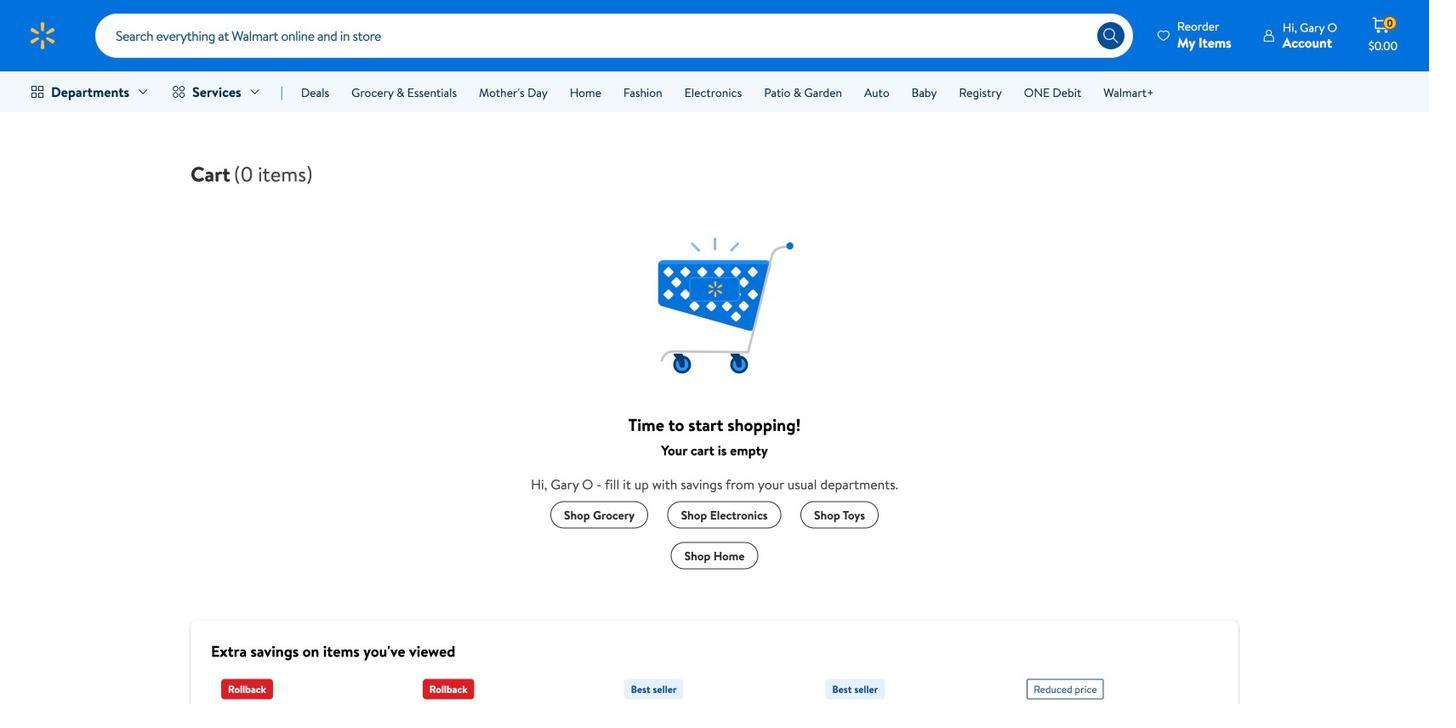 Task type: vqa. For each thing, say whether or not it's contained in the screenshot.
Walmart Site-Wide search box
yes



Task type: describe. For each thing, give the bounding box(es) containing it.
empty cart image
[[613, 223, 817, 393]]

5 group from the left
[[1028, 673, 1198, 705]]

3 group from the left
[[624, 673, 795, 705]]

4 group from the left
[[826, 673, 997, 705]]

2 group from the left
[[423, 673, 594, 705]]

1 group from the left
[[221, 673, 392, 705]]



Task type: locate. For each thing, give the bounding box(es) containing it.
Search search field
[[95, 14, 1134, 58]]

walmart homepage image
[[27, 20, 58, 51]]

Walmart Site-Wide search field
[[95, 14, 1134, 58]]

group
[[221, 673, 392, 705], [423, 673, 594, 705], [624, 673, 795, 705], [826, 673, 997, 705], [1028, 673, 1198, 705]]

search icon image
[[1103, 27, 1120, 44]]



